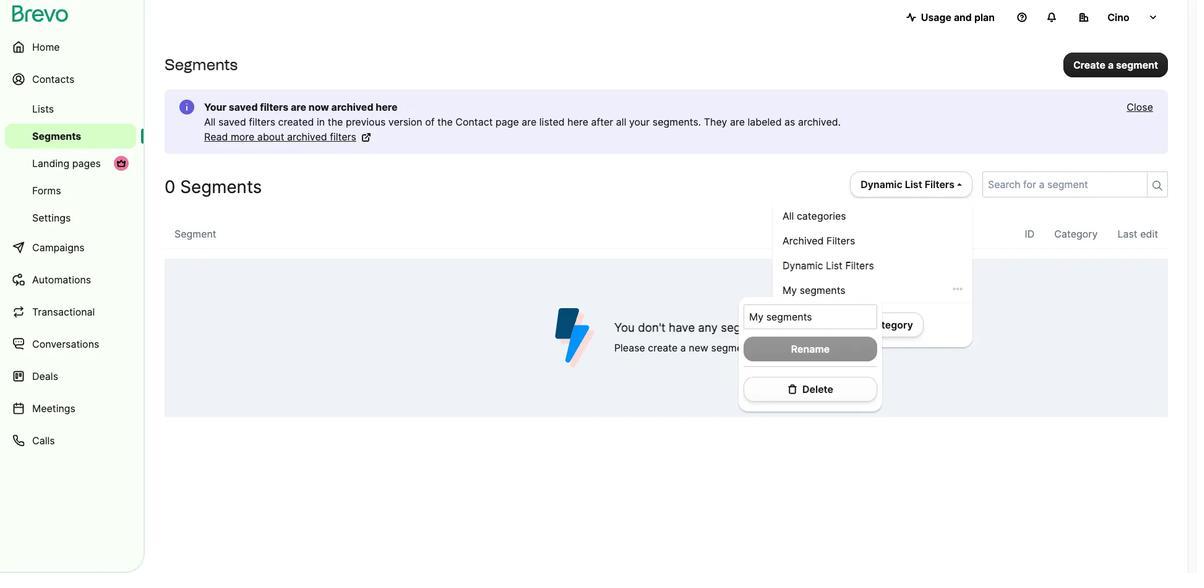 Task type: locate. For each thing, give the bounding box(es) containing it.
1 vertical spatial a
[[838, 319, 844, 331]]

cino button
[[1070, 5, 1169, 30]]

filters up about
[[249, 116, 275, 128]]

0 vertical spatial all
[[204, 116, 216, 128]]

here up version
[[376, 101, 398, 113]]

1 vertical spatial saved
[[218, 116, 246, 128]]

segments. right your at the top right of page
[[653, 116, 701, 128]]

list
[[905, 178, 923, 191], [826, 259, 843, 272]]

dynamic
[[861, 178, 903, 191], [783, 259, 824, 272]]

filters
[[925, 178, 955, 191], [827, 235, 856, 247], [846, 259, 874, 272]]

the
[[328, 116, 343, 128], [438, 116, 453, 128]]

plan
[[975, 11, 995, 24]]

1 horizontal spatial list
[[905, 178, 923, 191]]

0 horizontal spatial a
[[681, 342, 686, 354]]

2 horizontal spatial a
[[1109, 58, 1114, 71]]

a
[[1109, 58, 1114, 71], [838, 319, 844, 331], [681, 342, 686, 354]]

segments link
[[5, 124, 136, 149]]

0 horizontal spatial list
[[826, 259, 843, 272]]

saved
[[229, 101, 258, 113], [218, 116, 246, 128]]

0 vertical spatial dynamic list filters
[[861, 178, 955, 191]]

create
[[1074, 58, 1106, 71], [803, 319, 836, 331]]

1 vertical spatial new
[[689, 342, 709, 354]]

0 horizontal spatial here
[[376, 101, 398, 113]]

archived filters
[[783, 235, 856, 247]]

0 horizontal spatial create
[[803, 319, 836, 331]]

0 vertical spatial new
[[846, 319, 866, 331]]

1 vertical spatial archived
[[287, 131, 327, 143]]

a inside create a segment button
[[1109, 58, 1114, 71]]

1 vertical spatial filters
[[249, 116, 275, 128]]

saved right your
[[229, 101, 258, 113]]

1 vertical spatial segments
[[32, 130, 81, 142]]

0 horizontal spatial the
[[328, 116, 343, 128]]

1 vertical spatial dynamic
[[783, 259, 824, 272]]

1 horizontal spatial all
[[783, 210, 794, 222]]

create up rename button on the bottom
[[803, 319, 836, 331]]

dynamic list filters
[[861, 178, 955, 191], [783, 259, 874, 272]]

saved up more on the left
[[218, 116, 246, 128]]

don't
[[638, 321, 666, 335]]

all inside your saved filters are now archived here all saved filters created in the previous version of the contact page are listed here after all your segments. they are labeled as archived.
[[204, 116, 216, 128]]

all
[[204, 116, 216, 128], [783, 210, 794, 222]]

segments up landing
[[32, 130, 81, 142]]

filters down previous
[[330, 131, 357, 143]]

please create a new segment.
[[615, 342, 755, 354]]

a down have
[[681, 342, 686, 354]]

1 horizontal spatial create
[[1074, 58, 1106, 71]]

delete button
[[744, 377, 878, 402]]

you don't have any segments.
[[615, 321, 778, 335]]

category
[[1055, 228, 1098, 240], [869, 319, 914, 331]]

your
[[204, 101, 227, 113]]

0 vertical spatial archived
[[332, 101, 374, 113]]

my
[[783, 284, 797, 296]]

0 vertical spatial segments.
[[653, 116, 701, 128]]

meetings
[[32, 402, 75, 415]]

0 horizontal spatial category
[[869, 319, 914, 331]]

1 vertical spatial category
[[869, 319, 914, 331]]

segments
[[800, 284, 846, 296]]

archived
[[783, 235, 824, 247]]

here left the after
[[568, 116, 589, 128]]

a inside create a new category button
[[838, 319, 844, 331]]

filters
[[260, 101, 289, 113], [249, 116, 275, 128], [330, 131, 357, 143]]

alert
[[165, 90, 1169, 154]]

new
[[846, 319, 866, 331], [689, 342, 709, 354]]

0 vertical spatial category
[[1055, 228, 1098, 240]]

1 vertical spatial create
[[803, 319, 836, 331]]

my segments
[[783, 284, 846, 296]]

the right in
[[328, 116, 343, 128]]

1 horizontal spatial category
[[1055, 228, 1098, 240]]

0 vertical spatial filters
[[925, 178, 955, 191]]

1 horizontal spatial archived
[[332, 101, 374, 113]]

create a new category button
[[778, 313, 924, 337]]

segments. up segment.
[[721, 321, 778, 335]]

deals link
[[5, 361, 136, 391]]

0 vertical spatial a
[[1109, 58, 1114, 71]]

are right they
[[730, 116, 745, 128]]

0 segments
[[165, 176, 262, 197]]

2 the from the left
[[438, 116, 453, 128]]

segments down read
[[180, 176, 262, 197]]

close
[[1127, 101, 1154, 113]]

dynamic list filters inside dynamic list filters button
[[861, 178, 955, 191]]

and
[[954, 11, 972, 24]]

1 horizontal spatial new
[[846, 319, 866, 331]]

new up rename button on the bottom
[[846, 319, 866, 331]]

0 vertical spatial filters
[[260, 101, 289, 113]]

segments.
[[653, 116, 701, 128], [721, 321, 778, 335]]

search image
[[1153, 181, 1163, 191]]

all down your
[[204, 116, 216, 128]]

1 horizontal spatial segments.
[[721, 321, 778, 335]]

read more about archived filters link
[[204, 129, 371, 144]]

0 vertical spatial dynamic
[[861, 178, 903, 191]]

usage and plan
[[921, 11, 995, 24]]

0 vertical spatial segments
[[165, 56, 238, 74]]

1 horizontal spatial the
[[438, 116, 453, 128]]

search button
[[1148, 173, 1168, 196]]

archived up previous
[[332, 101, 374, 113]]

rename button
[[744, 337, 878, 361]]

create a segment button
[[1064, 52, 1169, 77]]

0 vertical spatial list
[[905, 178, 923, 191]]

filters inside dynamic list filters button
[[925, 178, 955, 191]]

are right page
[[522, 116, 537, 128]]

1 horizontal spatial dynamic
[[861, 178, 903, 191]]

all categories
[[783, 210, 847, 222]]

0 vertical spatial saved
[[229, 101, 258, 113]]

1 horizontal spatial a
[[838, 319, 844, 331]]

1 vertical spatial list
[[826, 259, 843, 272]]

a up rename button on the bottom
[[838, 319, 844, 331]]

0 horizontal spatial all
[[204, 116, 216, 128]]

1 vertical spatial here
[[568, 116, 589, 128]]

segments. inside your saved filters are now archived here all saved filters created in the previous version of the contact page are listed here after all your segments. they are labeled as archived.
[[653, 116, 701, 128]]

segments
[[165, 56, 238, 74], [32, 130, 81, 142], [180, 176, 262, 197]]

cino
[[1108, 11, 1130, 24]]

conversations link
[[5, 329, 136, 359]]

0 vertical spatial here
[[376, 101, 398, 113]]

2 vertical spatial segments
[[180, 176, 262, 197]]

are
[[291, 101, 306, 113], [522, 116, 537, 128], [730, 116, 745, 128]]

Search for a segment search field
[[984, 172, 1143, 197]]

a left the segment
[[1109, 58, 1114, 71]]

new down you don't have any segments. at the bottom right of the page
[[689, 342, 709, 354]]

create left the segment
[[1074, 58, 1106, 71]]

archived down created
[[287, 131, 327, 143]]

segments up your
[[165, 56, 238, 74]]

filters up created
[[260, 101, 289, 113]]

all up 'archived'
[[783, 210, 794, 222]]

usage
[[921, 11, 952, 24]]

please
[[615, 342, 646, 354]]

home link
[[5, 32, 136, 62]]

listed
[[540, 116, 565, 128]]

they
[[704, 116, 728, 128]]

are up created
[[291, 101, 306, 113]]

0 horizontal spatial segments.
[[653, 116, 701, 128]]

close link
[[1127, 100, 1154, 115]]

id
[[1025, 228, 1035, 240]]

the right of
[[438, 116, 453, 128]]

as
[[785, 116, 796, 128]]

archived
[[332, 101, 374, 113], [287, 131, 327, 143]]

you
[[615, 321, 635, 335]]

1 vertical spatial all
[[783, 210, 794, 222]]

2 vertical spatial a
[[681, 342, 686, 354]]

0 vertical spatial create
[[1074, 58, 1106, 71]]

calls
[[32, 435, 55, 447]]

1 vertical spatial segments.
[[721, 321, 778, 335]]



Task type: describe. For each thing, give the bounding box(es) containing it.
version
[[389, 116, 423, 128]]

0 horizontal spatial are
[[291, 101, 306, 113]]

your
[[629, 116, 650, 128]]

category inside button
[[869, 319, 914, 331]]

create for create a new category
[[803, 319, 836, 331]]

a for new
[[838, 319, 844, 331]]

of
[[425, 116, 435, 128]]

previous
[[346, 116, 386, 128]]

left___rvooi image
[[116, 158, 126, 168]]

last
[[1118, 228, 1138, 240]]

list inside dynamic list filters button
[[905, 178, 923, 191]]

categories
[[797, 210, 847, 222]]

dynamic inside button
[[861, 178, 903, 191]]

landing pages link
[[5, 151, 136, 176]]

conversations
[[32, 338, 99, 350]]

after
[[591, 116, 614, 128]]

more
[[231, 131, 255, 143]]

1 vertical spatial dynamic list filters
[[783, 259, 874, 272]]

all
[[616, 116, 627, 128]]

1 the from the left
[[328, 116, 343, 128]]

transactional
[[32, 306, 95, 318]]

home
[[32, 41, 60, 53]]

create a segment
[[1074, 58, 1159, 71]]

create
[[648, 342, 678, 354]]

automations
[[32, 274, 91, 286]]

1 horizontal spatial are
[[522, 116, 537, 128]]

create for create a segment
[[1074, 58, 1106, 71]]

segment.
[[712, 342, 755, 354]]

alert containing your saved filters are now archived here
[[165, 90, 1169, 154]]

2 horizontal spatial are
[[730, 116, 745, 128]]

landing
[[32, 157, 69, 170]]

created
[[278, 116, 314, 128]]

1 vertical spatial filters
[[827, 235, 856, 247]]

pages
[[72, 157, 101, 170]]

2 vertical spatial filters
[[846, 259, 874, 272]]

deals
[[32, 370, 58, 383]]

have
[[669, 321, 695, 335]]

lists
[[32, 103, 54, 115]]

segment
[[1117, 58, 1159, 71]]

forms
[[32, 184, 61, 197]]

archived inside your saved filters are now archived here all saved filters created in the previous version of the contact page are listed here after all your segments. they are labeled as archived.
[[332, 101, 374, 113]]

usage and plan button
[[897, 5, 1005, 30]]

automations link
[[5, 265, 136, 295]]

calls link
[[5, 426, 136, 456]]

in
[[317, 116, 325, 128]]

contacts link
[[5, 64, 136, 94]]

read
[[204, 131, 228, 143]]

a for segment
[[1109, 58, 1114, 71]]

last edit
[[1118, 228, 1159, 240]]

your saved filters are now archived here all saved filters created in the previous version of the contact page are listed here after all your segments. they are labeled as archived.
[[204, 101, 841, 128]]

new inside button
[[846, 319, 866, 331]]

labeled
[[748, 116, 782, 128]]

contact
[[456, 116, 493, 128]]

0 horizontal spatial archived
[[287, 131, 327, 143]]

forms link
[[5, 178, 136, 203]]

transactional link
[[5, 297, 136, 327]]

about
[[257, 131, 284, 143]]

0 horizontal spatial dynamic
[[783, 259, 824, 272]]

archived.
[[798, 116, 841, 128]]

segment
[[175, 228, 216, 240]]

1 horizontal spatial here
[[568, 116, 589, 128]]

settings
[[32, 212, 71, 224]]

dynamic list filters button
[[851, 171, 973, 197]]

create a new category
[[803, 319, 914, 331]]

contacts
[[32, 73, 74, 85]]

lists link
[[5, 97, 136, 121]]

edit
[[1141, 228, 1159, 240]]

campaigns link
[[5, 233, 136, 262]]

2 vertical spatial filters
[[330, 131, 357, 143]]

read more about archived filters
[[204, 131, 357, 143]]

any
[[699, 321, 718, 335]]

now
[[309, 101, 329, 113]]

landing pages
[[32, 157, 101, 170]]

delete
[[803, 383, 834, 396]]

rename
[[792, 343, 830, 355]]

page
[[496, 116, 519, 128]]

settings link
[[5, 206, 136, 230]]

campaigns
[[32, 241, 85, 254]]

meetings link
[[5, 394, 136, 423]]

0
[[165, 176, 175, 197]]

0 horizontal spatial new
[[689, 342, 709, 354]]



Task type: vqa. For each thing, say whether or not it's contained in the screenshot.
the left Cancel button
no



